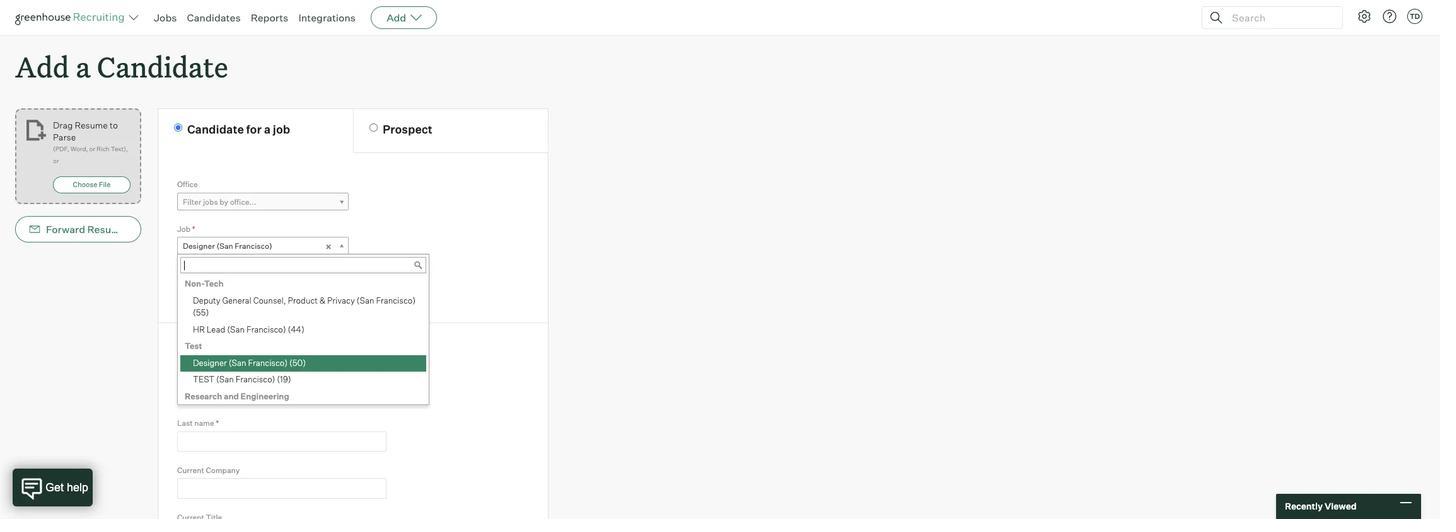 Task type: locate. For each thing, give the bounding box(es) containing it.
1 vertical spatial name
[[194, 419, 214, 428]]

filter
[[183, 197, 201, 207]]

0 vertical spatial a
[[76, 48, 90, 85]]

test
[[185, 341, 202, 351]]

0 vertical spatial &
[[320, 296, 325, 306]]

text),
[[111, 145, 128, 153]]

first
[[177, 372, 193, 381]]

1 horizontal spatial &
[[320, 296, 325, 306]]

to
[[110, 120, 118, 131]]

candidate
[[97, 48, 228, 85], [187, 122, 244, 136]]

francisco) up -- link
[[235, 242, 272, 251]]

candidates
[[187, 11, 241, 24]]

* for last name *
[[216, 419, 219, 428]]

0 horizontal spatial add
[[15, 48, 69, 85]]

(pdf,
[[53, 145, 69, 153]]

add a candidate
[[15, 48, 228, 85]]

hr
[[193, 325, 205, 335]]

-
[[183, 286, 186, 296], [186, 286, 190, 296]]

1 - from the left
[[183, 286, 186, 296]]

1 vertical spatial a
[[264, 122, 271, 136]]

francisco) right privacy
[[376, 296, 416, 306]]

or down '(pdf,'
[[53, 157, 59, 165]]

reports link
[[251, 11, 288, 24]]

td button
[[1405, 6, 1425, 26]]

(san inside test (san francisco) (19) option
[[216, 375, 234, 385]]

resume inside drag resume to parse (pdf, word, or rich text), or
[[75, 120, 108, 131]]

resume for drag
[[75, 120, 108, 131]]

francisco) inside deputy general counsel, product & privacy (san francisco) (55)
[[376, 296, 416, 306]]

1 horizontal spatial add
[[387, 11, 406, 24]]

(san up stage
[[217, 242, 233, 251]]

resume for forward
[[87, 223, 126, 236]]

test option
[[180, 339, 426, 356]]

designer
[[183, 242, 215, 251], [193, 358, 227, 368]]

(san
[[217, 242, 233, 251], [357, 296, 374, 306], [227, 325, 245, 335], [229, 358, 246, 368], [216, 375, 234, 385]]

reports
[[251, 11, 288, 24]]

1 horizontal spatial a
[[264, 122, 271, 136]]

choose
[[73, 181, 97, 189]]

(san up and
[[216, 375, 234, 385]]

and
[[224, 391, 239, 402]]

designer inside "option"
[[193, 358, 227, 368]]

drag
[[53, 120, 73, 131]]

last
[[177, 419, 193, 428]]

resume left via on the top of the page
[[87, 223, 126, 236]]

0 horizontal spatial or
[[53, 157, 59, 165]]

0 horizontal spatial a
[[76, 48, 90, 85]]

candidates link
[[187, 11, 241, 24]]

0 vertical spatial add
[[387, 11, 406, 24]]

francisco) inside "option"
[[248, 358, 288, 368]]

add inside popup button
[[387, 11, 406, 24]]

None text field
[[180, 257, 426, 274], [177, 385, 387, 405], [180, 257, 426, 274], [177, 385, 387, 405]]

a right for
[[264, 122, 271, 136]]

1 vertical spatial candidate
[[187, 122, 244, 136]]

& left privacy
[[320, 296, 325, 306]]

1 vertical spatial designer
[[193, 358, 227, 368]]

rich
[[97, 145, 109, 153]]

designer down job *
[[183, 242, 215, 251]]

&
[[320, 296, 325, 306], [212, 341, 221, 355]]

(19)
[[277, 375, 291, 385]]

1 vertical spatial resume
[[87, 223, 126, 236]]

name right "first"
[[195, 372, 215, 381]]

lead
[[207, 325, 225, 335]]

0 vertical spatial resume
[[75, 120, 108, 131]]

* down research
[[216, 419, 219, 428]]

hr lead (san francisco) (44)
[[193, 325, 305, 335]]

designer up first name *
[[193, 358, 227, 368]]

(san up test (san francisco) (19)
[[229, 358, 246, 368]]

configure image
[[1357, 9, 1372, 24]]

Candidate for a job radio
[[174, 124, 182, 132]]

& down lead at bottom
[[212, 341, 221, 355]]

(san right lead at bottom
[[227, 325, 245, 335]]

choose file
[[73, 181, 111, 189]]

research and engineering
[[185, 391, 289, 402]]

name for first
[[195, 372, 215, 381]]

designer for designer (san francisco) (50)
[[193, 358, 227, 368]]

test (san francisco) (19) option
[[180, 372, 426, 389]]

integrations
[[299, 11, 356, 24]]

0 horizontal spatial &
[[212, 341, 221, 355]]

designer inside 'link'
[[183, 242, 215, 251]]

0 vertical spatial designer
[[183, 242, 215, 251]]

resume left "to"
[[75, 120, 108, 131]]

resume
[[75, 120, 108, 131], [87, 223, 126, 236]]

job
[[273, 122, 290, 136]]

0 vertical spatial name
[[195, 372, 215, 381]]

francisco) down the designer (san francisco) (50)
[[236, 375, 275, 385]]

name for last
[[194, 419, 214, 428]]

forward resume via email
[[46, 223, 170, 236]]

0 vertical spatial candidate
[[97, 48, 228, 85]]

add for add
[[387, 11, 406, 24]]

filter jobs by office... link
[[177, 193, 349, 211]]

jobs
[[154, 11, 177, 24]]

* right test
[[217, 372, 220, 381]]

(44)
[[288, 325, 305, 335]]

company
[[223, 341, 276, 355], [206, 466, 240, 476]]

candidate down jobs link in the top left of the page
[[97, 48, 228, 85]]

resume inside button
[[87, 223, 126, 236]]

a
[[76, 48, 90, 85], [264, 122, 271, 136]]

add
[[387, 11, 406, 24], [15, 48, 69, 85]]

1 horizontal spatial or
[[89, 145, 95, 153]]

initial
[[177, 269, 197, 278]]

jobs link
[[154, 11, 177, 24]]

1 vertical spatial add
[[15, 48, 69, 85]]

for
[[246, 122, 262, 136]]

name
[[195, 372, 215, 381], [194, 419, 214, 428]]

(san right privacy
[[357, 296, 374, 306]]

recently viewed
[[1285, 502, 1357, 512]]

list box
[[178, 276, 426, 520]]

francisco) up (19)
[[248, 358, 288, 368]]

a down greenhouse recruiting image
[[76, 48, 90, 85]]

(san inside designer (san francisco) 'link'
[[217, 242, 233, 251]]

& inside deputy general counsel, product & privacy (san francisco) (55)
[[320, 296, 325, 306]]

deputy
[[193, 296, 220, 306]]

* right job
[[192, 224, 195, 234]]

add button
[[371, 6, 437, 29]]

research and engineering option
[[180, 389, 426, 406]]

or left rich
[[89, 145, 95, 153]]

name right "last"
[[194, 419, 214, 428]]

francisco) down counsel,
[[247, 325, 286, 335]]

1 vertical spatial *
[[217, 372, 220, 381]]

by
[[220, 197, 228, 207]]

company up the designer (san francisco) (50)
[[223, 341, 276, 355]]

francisco) inside 'link'
[[235, 242, 272, 251]]

0 vertical spatial or
[[89, 145, 95, 153]]

francisco)
[[235, 242, 272, 251], [376, 296, 416, 306], [247, 325, 286, 335], [248, 358, 288, 368], [236, 375, 275, 385]]

None text field
[[177, 432, 387, 452], [177, 479, 387, 499], [177, 432, 387, 452], [177, 479, 387, 499]]

Search text field
[[1229, 9, 1331, 27]]

first name *
[[177, 372, 220, 381]]

candidate right candidate for a job radio
[[187, 122, 244, 136]]

(san inside the designer (san francisco) (50) "option"
[[229, 358, 246, 368]]

2 vertical spatial *
[[216, 419, 219, 428]]

francisco) for designer (san francisco)
[[235, 242, 272, 251]]

1 vertical spatial &
[[212, 341, 221, 355]]

current
[[177, 466, 204, 476]]

*
[[192, 224, 195, 234], [217, 372, 220, 381], [216, 419, 219, 428]]

or
[[89, 145, 95, 153], [53, 157, 59, 165]]

company right current
[[206, 466, 240, 476]]

1 vertical spatial or
[[53, 157, 59, 165]]

designer for designer (san francisco)
[[183, 242, 215, 251]]

job *
[[177, 224, 195, 234]]

add for add a candidate
[[15, 48, 69, 85]]

email
[[144, 223, 170, 236]]

viewed
[[1325, 502, 1357, 512]]

(55)
[[193, 308, 209, 318]]



Task type: vqa. For each thing, say whether or not it's contained in the screenshot.
Designer (San Francisco) (50)
yes



Task type: describe. For each thing, give the bounding box(es) containing it.
product
[[288, 296, 318, 306]]

deputy general counsel, product & privacy (san francisco) (55)
[[193, 296, 416, 318]]

jobs
[[203, 197, 218, 207]]

job
[[177, 224, 191, 234]]

td button
[[1408, 9, 1423, 24]]

tech
[[204, 279, 224, 289]]

integrations link
[[299, 11, 356, 24]]

francisco) for test (san francisco) (19)
[[236, 375, 275, 385]]

candidate for a job
[[187, 122, 290, 136]]

forward
[[46, 223, 85, 236]]

list box containing non-tech
[[178, 276, 426, 520]]

(san inside deputy general counsel, product & privacy (san francisco) (55)
[[357, 296, 374, 306]]

current company
[[177, 466, 240, 476]]

td
[[1410, 12, 1420, 21]]

name & company
[[177, 341, 276, 355]]

designer (san francisco)
[[183, 242, 272, 251]]

drag resume to parse (pdf, word, or rich text), or
[[53, 120, 128, 165]]

hr lead (san francisco) (44) option
[[180, 322, 426, 339]]

recently
[[1285, 502, 1323, 512]]

0 vertical spatial company
[[223, 341, 276, 355]]

stage
[[198, 269, 219, 278]]

filter jobs by office...
[[183, 197, 256, 207]]

initial stage
[[177, 269, 219, 278]]

test
[[193, 375, 215, 385]]

engineering
[[241, 391, 289, 402]]

1 vertical spatial company
[[206, 466, 240, 476]]

(50)
[[289, 358, 306, 368]]

--
[[183, 286, 190, 296]]

name
[[177, 341, 210, 355]]

privacy
[[327, 296, 355, 306]]

test (san francisco) (19)
[[193, 375, 291, 385]]

office...
[[230, 197, 256, 207]]

(san for test (san francisco) (19)
[[216, 375, 234, 385]]

designer (san francisco) (50) option
[[180, 356, 426, 372]]

-- link
[[177, 282, 348, 300]]

office
[[177, 180, 198, 189]]

deputy general counsel, product & privacy (san francisco) (55) option
[[180, 293, 426, 322]]

(san inside hr lead (san francisco) (44) option
[[227, 325, 245, 335]]

greenhouse recruiting image
[[15, 10, 129, 25]]

designer (san francisco) (50)
[[193, 358, 306, 368]]

research
[[185, 391, 222, 402]]

0 vertical spatial *
[[192, 224, 195, 234]]

2 - from the left
[[186, 286, 190, 296]]

non-tech
[[185, 279, 224, 289]]

non-
[[185, 279, 204, 289]]

word,
[[71, 145, 88, 153]]

via
[[128, 223, 142, 236]]

file
[[99, 181, 111, 189]]

counsel,
[[253, 296, 286, 306]]

forward resume via email button
[[15, 216, 170, 243]]

prospect
[[383, 122, 433, 136]]

(san for designer (san francisco) (50)
[[229, 358, 246, 368]]

non-tech option
[[180, 276, 426, 293]]

general
[[222, 296, 252, 306]]

last name *
[[177, 419, 219, 428]]

* for first name *
[[217, 372, 220, 381]]

parse
[[53, 132, 76, 143]]

Prospect radio
[[370, 124, 378, 132]]

(san for designer (san francisco)
[[217, 242, 233, 251]]

designer (san francisco) link
[[177, 237, 349, 256]]

francisco) for designer (san francisco) (50)
[[248, 358, 288, 368]]



